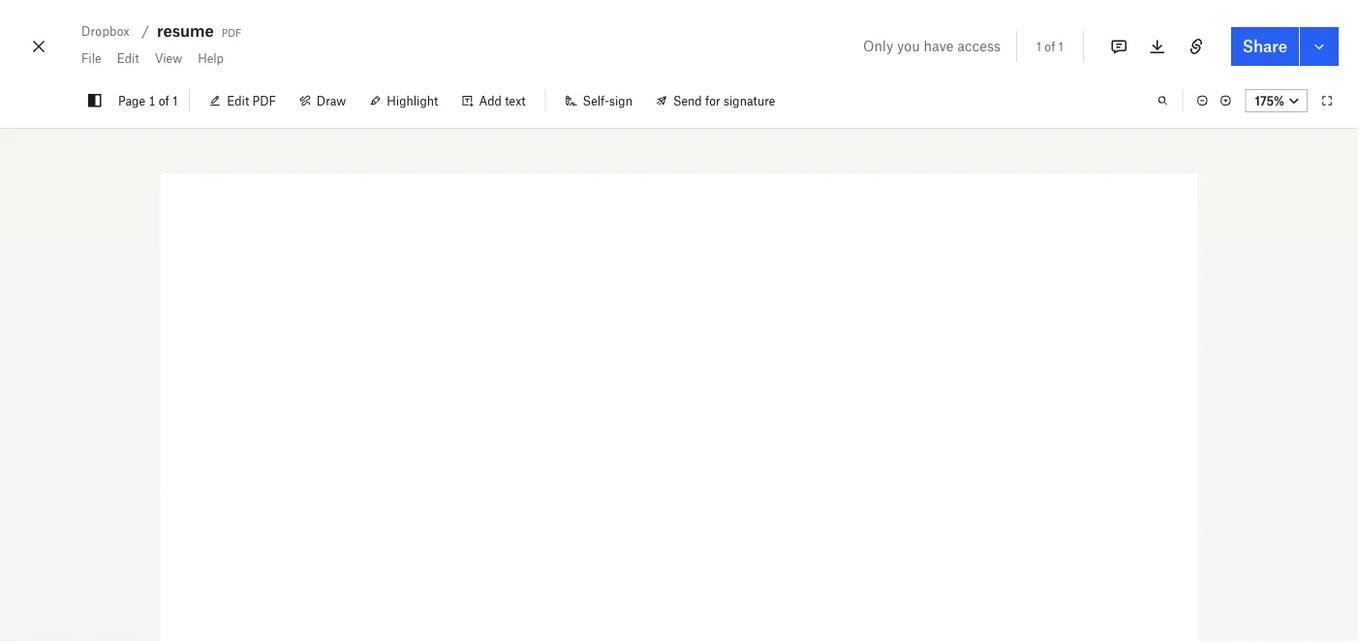 Task type: vqa. For each thing, say whether or not it's contained in the screenshot.
Quota usage icon on the bottom left of page
no



Task type: locate. For each thing, give the bounding box(es) containing it.
resume.pdf image
[[160, 173, 1198, 642]]

1 vertical spatial of
[[159, 93, 169, 108]]

1 vertical spatial edit
[[227, 93, 249, 108]]

/
[[141, 23, 149, 39]]

send for signature button
[[644, 85, 787, 116]]

edit down dropbox
[[117, 51, 139, 65]]

of
[[1045, 39, 1055, 54], [159, 93, 169, 108]]

edit inside edit pdf button
[[227, 93, 249, 108]]

of right "page" at the top of the page
[[159, 93, 169, 108]]

help
[[198, 51, 224, 65]]

of right access
[[1045, 39, 1055, 54]]

share button
[[1231, 27, 1299, 66]]

edit pdf
[[227, 93, 276, 108]]

175%
[[1255, 93, 1285, 108]]

0 horizontal spatial of
[[159, 93, 169, 108]]

sign
[[609, 93, 633, 108]]

edit pdf button
[[198, 85, 288, 116]]

/ resume pdf
[[141, 21, 241, 40]]

1 horizontal spatial edit
[[227, 93, 249, 108]]

edit for edit pdf
[[227, 93, 249, 108]]

175% button
[[1246, 89, 1308, 112]]

0 vertical spatial edit
[[117, 51, 139, 65]]

edit for edit
[[117, 51, 139, 65]]

0 horizontal spatial edit
[[117, 51, 139, 65]]

send for signature
[[673, 93, 775, 108]]

1 horizontal spatial of
[[1045, 39, 1055, 54]]

add text
[[479, 93, 526, 108]]

edit
[[117, 51, 139, 65], [227, 93, 249, 108]]

for
[[705, 93, 720, 108]]

highlight
[[387, 93, 438, 108]]

0 vertical spatial of
[[1045, 39, 1055, 54]]

1 of 1
[[1037, 39, 1063, 54]]

add text button
[[450, 85, 537, 116]]

file button
[[74, 43, 109, 74]]

have
[[924, 37, 954, 54]]

resume
[[157, 21, 214, 40]]

edit left pdf on the top left
[[227, 93, 249, 108]]

edit inside edit dropdown button
[[117, 51, 139, 65]]

dropbox button
[[74, 19, 137, 43]]

pdf
[[252, 93, 276, 108]]

1
[[1037, 39, 1042, 54], [1059, 39, 1063, 54], [149, 93, 155, 108], [173, 93, 177, 108]]

help button
[[190, 43, 231, 74]]

dropbox
[[81, 24, 130, 38]]



Task type: describe. For each thing, give the bounding box(es) containing it.
draw
[[317, 93, 346, 108]]

page
[[118, 93, 145, 108]]

share
[[1243, 37, 1288, 56]]

only you have access
[[863, 37, 1001, 54]]

file
[[81, 51, 101, 65]]

text
[[505, 93, 526, 108]]

add
[[479, 93, 502, 108]]

signature
[[724, 93, 775, 108]]

send
[[673, 93, 702, 108]]

only
[[863, 37, 893, 54]]

you
[[897, 37, 920, 54]]

access
[[957, 37, 1001, 54]]

self-sign
[[583, 93, 633, 108]]

self-
[[583, 93, 609, 108]]

page 1 of 1
[[118, 93, 177, 108]]

edit button
[[109, 43, 147, 74]]

pdf
[[222, 23, 241, 39]]

close image
[[27, 31, 50, 62]]

highlight button
[[358, 85, 450, 116]]

draw button
[[288, 85, 358, 116]]

view button
[[147, 43, 190, 74]]

self-sign button
[[554, 85, 644, 116]]

view
[[155, 51, 182, 65]]



